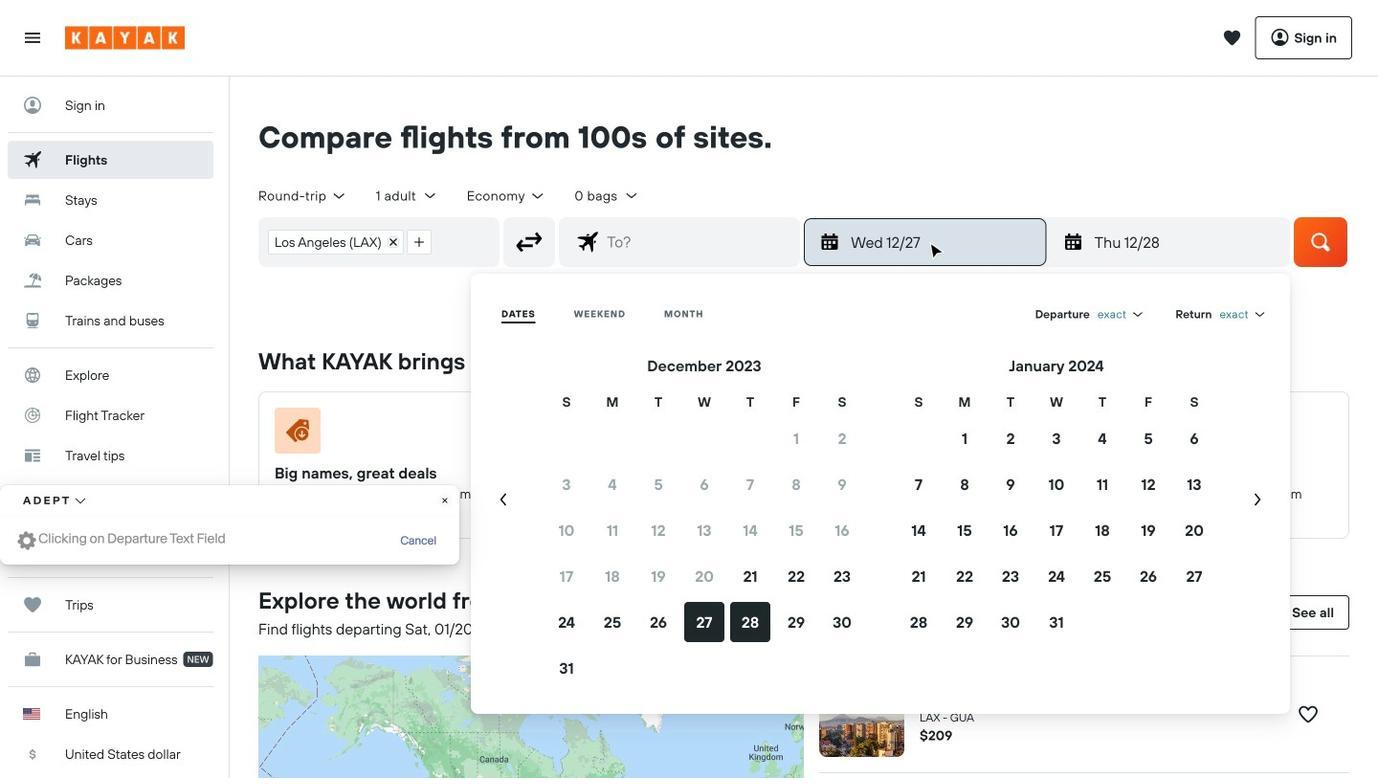 Task type: vqa. For each thing, say whether or not it's contained in the screenshot.
Search Box
no



Task type: describe. For each thing, give the bounding box(es) containing it.
navigation menu image
[[23, 28, 42, 47]]

2 figure from the left
[[551, 408, 772, 461]]

3 figure from the left
[[828, 408, 1049, 461]]

2 list item from the left
[[407, 230, 432, 254]]

Month radio
[[664, 308, 704, 320]]

Dates radio
[[502, 308, 536, 320]]

Weekend radio
[[574, 308, 626, 320]]

guatemala city image
[[819, 672, 905, 757]]

Cabin type Economy field
[[467, 187, 546, 204]]

thursday december 28th element
[[1095, 230, 1278, 253]]

1 figure from the left
[[275, 408, 496, 461]]

Trip type Round-trip field
[[258, 187, 347, 204]]

map region
[[42, 448, 1022, 778]]



Task type: locate. For each thing, give the bounding box(es) containing it.
Flight destination input text field
[[599, 218, 799, 266]]

None field
[[1098, 307, 1145, 321], [1220, 307, 1267, 321], [1098, 307, 1145, 321], [1220, 307, 1267, 321]]

list item down trip type round-trip field
[[268, 230, 404, 254]]

start date calendar input use left and right arrow keys to change day. use up and down arrow keys to change week. tab
[[479, 354, 1283, 691]]

united states (english) image
[[23, 708, 40, 720]]

4 figure from the left
[[1105, 408, 1326, 461]]

menu
[[479, 297, 1283, 691]]

list item
[[268, 230, 404, 254], [407, 230, 432, 254]]

swap departure airport and destination airport image
[[511, 224, 548, 260]]

Flight origin input text field
[[440, 218, 499, 266]]

wednesday december 27th element
[[851, 230, 1034, 253]]

0 horizontal spatial list item
[[268, 230, 404, 254]]

remove image
[[388, 237, 398, 247]]

1 list item from the left
[[268, 230, 404, 254]]

1 horizontal spatial list item
[[407, 230, 432, 254]]

list item right remove icon
[[407, 230, 432, 254]]

list
[[259, 218, 440, 266]]

figure
[[275, 408, 496, 461], [551, 408, 772, 461], [828, 408, 1049, 461], [1105, 408, 1326, 461]]



